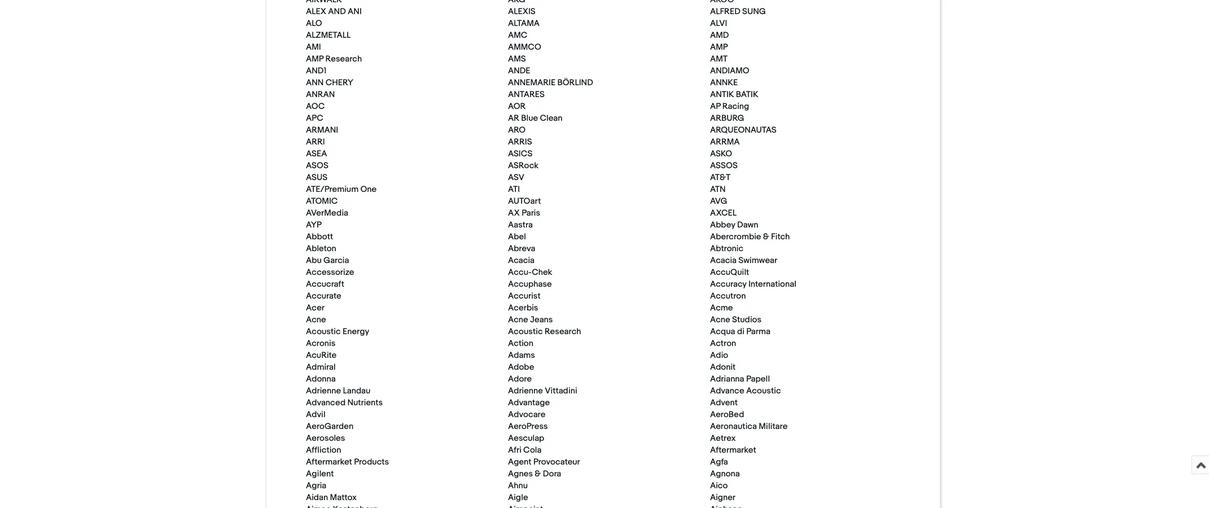 Task type: vqa. For each thing, say whether or not it's contained in the screenshot.
$418.00
no



Task type: locate. For each thing, give the bounding box(es) containing it.
asics link
[[508, 149, 539, 159]]

studios
[[733, 315, 762, 326]]

ate/premium
[[306, 184, 359, 195]]

2 acne from the left
[[508, 315, 529, 326]]

aico
[[711, 481, 728, 492]]

autoart
[[508, 196, 541, 207]]

amp up amt
[[711, 42, 729, 53]]

& inside abercrombie & fitch ableton
[[764, 232, 770, 243]]

abreva link
[[508, 244, 541, 254]]

acoustic inside advance acoustic advanced nutrients
[[747, 386, 782, 397]]

actron
[[711, 339, 737, 349]]

arburg
[[711, 113, 745, 124]]

aro link
[[508, 125, 532, 136]]

arri link
[[306, 137, 331, 148]]

ahnu link
[[508, 481, 534, 492]]

and1 link
[[306, 66, 332, 76]]

0 horizontal spatial acne
[[306, 315, 326, 326]]

aerobed aerogarden
[[306, 410, 745, 432]]

0 vertical spatial &
[[764, 232, 770, 243]]

& left the fitch
[[764, 232, 770, 243]]

& for agnes
[[535, 469, 541, 480]]

acoustic down papell
[[747, 386, 782, 397]]

aerogarden link
[[306, 422, 359, 432]]

agria link
[[306, 481, 332, 492]]

alex and ani link
[[306, 6, 368, 17]]

accurate link
[[306, 291, 347, 302]]

3 acne from the left
[[711, 315, 731, 326]]

aftermarket aftermarket products
[[306, 445, 757, 468]]

asko
[[711, 149, 733, 159]]

amp research link
[[306, 54, 368, 65]]

alo
[[306, 18, 322, 29]]

aoc link
[[306, 101, 331, 112]]

acne inside acne studios acoustic energy
[[711, 315, 731, 326]]

abercrombie & fitch link
[[711, 232, 796, 243]]

action link
[[508, 339, 539, 349]]

0 horizontal spatial research
[[326, 54, 362, 65]]

& for abercrombie
[[764, 232, 770, 243]]

1 horizontal spatial amp
[[711, 42, 729, 53]]

arqueonautas arri
[[306, 125, 777, 148]]

accessorize link
[[306, 267, 360, 278]]

acacia down "abreva"
[[508, 256, 535, 266]]

atn
[[711, 184, 726, 195]]

1 vertical spatial aftermarket
[[306, 457, 352, 468]]

ahnu
[[508, 481, 528, 492]]

0 horizontal spatial adrienne
[[306, 386, 341, 397]]

landau
[[343, 386, 371, 397]]

acqua di parma link
[[711, 327, 777, 337]]

advance acoustic advanced nutrients
[[306, 386, 782, 409]]

2 horizontal spatial acne
[[711, 315, 731, 326]]

1 horizontal spatial acne
[[508, 315, 529, 326]]

international
[[749, 279, 797, 290]]

aftermarket down aetrex link
[[711, 445, 757, 456]]

accucraft link
[[306, 279, 350, 290]]

racing
[[723, 101, 750, 112]]

mattox
[[330, 493, 357, 504]]

aftermarket
[[711, 445, 757, 456], [306, 457, 352, 468]]

research down jeans
[[545, 327, 582, 337]]

0 vertical spatial aftermarket
[[711, 445, 757, 456]]

1 acacia from the left
[[508, 256, 535, 266]]

andiamo link
[[711, 66, 756, 76]]

acacia down "abtronic"
[[711, 256, 737, 266]]

advent advil
[[306, 398, 738, 420]]

adrianna
[[711, 374, 745, 385]]

1 horizontal spatial adrienne
[[508, 386, 543, 397]]

amt
[[711, 54, 728, 65]]

acacia inside the 'acacia swimwear accessorize'
[[711, 256, 737, 266]]

admiral
[[306, 362, 336, 373]]

alfred
[[711, 6, 741, 17]]

agilent link
[[306, 469, 340, 480]]

0 horizontal spatial amp
[[306, 54, 324, 65]]

adio link
[[711, 350, 734, 361]]

1 horizontal spatial acacia
[[711, 256, 737, 266]]

atomic link
[[306, 196, 344, 207]]

adrienne inside adrianna papell adrienne landau
[[306, 386, 341, 397]]

aftermarket down affliction link on the bottom left of page
[[306, 457, 352, 468]]

advanced
[[306, 398, 346, 409]]

militare
[[759, 422, 788, 432]]

1 vertical spatial amp
[[306, 54, 324, 65]]

adrienne down adonna link
[[306, 386, 341, 397]]

1 horizontal spatial aftermarket
[[711, 445, 757, 456]]

admiral link
[[306, 362, 342, 373]]

acurite
[[306, 350, 337, 361]]

acoustic up 'acronis' link
[[306, 327, 341, 337]]

aor link
[[508, 101, 532, 112]]

dora
[[543, 469, 562, 480]]

abtronic
[[711, 244, 744, 254]]

accutron
[[711, 291, 746, 302]]

accurist
[[508, 291, 541, 302]]

arqueonautas
[[711, 125, 777, 136]]

1 acne from the left
[[306, 315, 326, 326]]

accuquilt accucraft
[[306, 267, 750, 290]]

antares link
[[508, 89, 551, 100]]

blue
[[522, 113, 538, 124]]

acoustic up 'action' link
[[508, 327, 543, 337]]

adrienne down adore "link"
[[508, 386, 543, 397]]

acne down acer
[[306, 315, 326, 326]]

avermedia link
[[306, 208, 354, 219]]

acne down acme
[[711, 315, 731, 326]]

asrock
[[508, 161, 539, 171]]

avermedia
[[306, 208, 349, 219]]

1 horizontal spatial &
[[764, 232, 770, 243]]

acne down 'acerbis'
[[508, 315, 529, 326]]

acne
[[306, 315, 326, 326], [508, 315, 529, 326], [711, 315, 731, 326]]

chery
[[326, 78, 354, 88]]

2 acacia from the left
[[711, 256, 737, 266]]

papell
[[747, 374, 771, 385]]

acqua
[[711, 327, 736, 337]]

1 vertical spatial &
[[535, 469, 541, 480]]

acne for acne jeans
[[508, 315, 529, 326]]

alzmetall
[[306, 30, 351, 41]]

acer link
[[306, 303, 330, 314]]

abercrombie
[[711, 232, 762, 243]]

agent provocateur
[[508, 457, 581, 468]]

arrma asea
[[306, 137, 740, 159]]

0 horizontal spatial aftermarket
[[306, 457, 352, 468]]

aerosoles
[[306, 433, 345, 444]]

0 horizontal spatial &
[[535, 469, 541, 480]]

cola
[[524, 445, 542, 456]]

apc link
[[306, 113, 329, 124]]

& down "agent provocateur"
[[535, 469, 541, 480]]

aico aidan mattox
[[306, 481, 728, 504]]

annke
[[711, 78, 738, 88]]

0 vertical spatial research
[[326, 54, 362, 65]]

abbott link
[[306, 232, 339, 243]]

research inside amp amp research
[[326, 54, 362, 65]]

0 vertical spatial amp
[[711, 42, 729, 53]]

acer
[[306, 303, 325, 314]]

advent link
[[711, 398, 744, 409]]

1 adrienne from the left
[[306, 386, 341, 397]]

amp down ami
[[306, 54, 324, 65]]

1 vertical spatial research
[[545, 327, 582, 337]]

research up the chery
[[326, 54, 362, 65]]

ax paris
[[508, 208, 541, 219]]

agnona link
[[711, 469, 746, 480]]

2 horizontal spatial acoustic
[[747, 386, 782, 397]]

acronis link
[[306, 339, 341, 349]]

0 horizontal spatial acacia
[[508, 256, 535, 266]]

0 horizontal spatial acoustic
[[306, 327, 341, 337]]

accurate
[[306, 291, 342, 302]]



Task type: describe. For each thing, give the bounding box(es) containing it.
amc
[[508, 30, 528, 41]]

abtronic link
[[711, 244, 750, 254]]

acoustic inside acne studios acoustic energy
[[306, 327, 341, 337]]

amc link
[[508, 30, 533, 41]]

annemarie
[[508, 78, 556, 88]]

axcel link
[[711, 208, 743, 219]]

ams link
[[508, 54, 532, 65]]

accuquilt link
[[711, 267, 755, 278]]

asus link
[[306, 172, 333, 183]]

advocare
[[508, 410, 546, 420]]

ar
[[508, 113, 520, 124]]

acacia for acacia swimwear accessorize
[[711, 256, 737, 266]]

ande
[[508, 66, 531, 76]]

abbott
[[306, 232, 333, 243]]

2 adrienne from the left
[[508, 386, 543, 397]]

aeropress link
[[508, 422, 554, 432]]

aeropress
[[508, 422, 548, 432]]

affliction
[[306, 445, 341, 456]]

accessorize
[[306, 267, 354, 278]]

acurite link
[[306, 350, 342, 361]]

and1
[[306, 66, 327, 76]]

avg link
[[711, 196, 734, 207]]

accurist link
[[508, 291, 547, 302]]

ati
[[508, 184, 520, 195]]

adrianna papell adrienne landau
[[306, 374, 771, 397]]

acne link
[[306, 315, 332, 326]]

alvi alzmetall
[[306, 18, 728, 41]]

afri cola link
[[508, 445, 548, 456]]

asos link
[[306, 161, 334, 171]]

ams
[[508, 54, 526, 65]]

annke link
[[711, 78, 744, 88]]

acne for acne studios acoustic energy
[[711, 315, 731, 326]]

action
[[508, 339, 534, 349]]

acacia swimwear link
[[711, 256, 784, 266]]

avg avermedia
[[306, 196, 728, 219]]

agfa agilent
[[306, 457, 729, 480]]

anran link
[[306, 89, 341, 100]]

ableton link
[[306, 244, 342, 254]]

ar blue clean link
[[508, 113, 569, 124]]

acronis
[[306, 339, 336, 349]]

ap
[[711, 101, 721, 112]]

asus
[[306, 172, 328, 183]]

acacia for acacia
[[508, 256, 535, 266]]

aetrex affliction
[[306, 433, 736, 456]]

adrianna papell link
[[711, 374, 776, 385]]

accu-chek link
[[508, 267, 558, 278]]

1 horizontal spatial research
[[545, 327, 582, 337]]

advantage link
[[508, 398, 556, 409]]

agnes
[[508, 469, 533, 480]]

asrock link
[[508, 161, 545, 171]]

clean
[[540, 113, 563, 124]]

alvi
[[711, 18, 728, 29]]

adams link
[[508, 350, 541, 361]]

ayp link
[[306, 220, 328, 231]]

annke anran
[[306, 78, 738, 100]]

at&t ate/premium one
[[306, 172, 731, 195]]

adobe link
[[508, 362, 540, 373]]

acacia swimwear accessorize
[[306, 256, 778, 278]]

adore link
[[508, 374, 538, 385]]

abbey dawn link
[[711, 220, 765, 231]]

ammco link
[[508, 42, 547, 53]]

acne studios acoustic energy
[[306, 315, 762, 337]]

asko asos
[[306, 149, 733, 171]]

altama
[[508, 18, 540, 29]]

ande link
[[508, 66, 536, 76]]

agent
[[508, 457, 532, 468]]

chek
[[532, 267, 553, 278]]

amt and1
[[306, 54, 728, 76]]

parma
[[747, 327, 771, 337]]

acne inside acme acne
[[306, 315, 326, 326]]

adams
[[508, 350, 535, 361]]

agria
[[306, 481, 327, 492]]

alex
[[306, 6, 326, 17]]

1 horizontal spatial acoustic
[[508, 327, 543, 337]]

energy
[[343, 327, 370, 337]]

accucraft
[[306, 279, 345, 290]]

adonit link
[[711, 362, 742, 373]]

asea link
[[306, 149, 333, 159]]

products
[[354, 457, 389, 468]]

and
[[328, 6, 346, 17]]

alvi link
[[711, 18, 733, 29]]

aico link
[[711, 481, 734, 492]]

amt link
[[711, 54, 734, 65]]

ar blue clean
[[508, 113, 563, 124]]

annemarie börlind
[[508, 78, 594, 88]]

aerogarden
[[306, 422, 354, 432]]

alexis
[[508, 6, 536, 17]]

acerbis
[[508, 303, 539, 314]]



